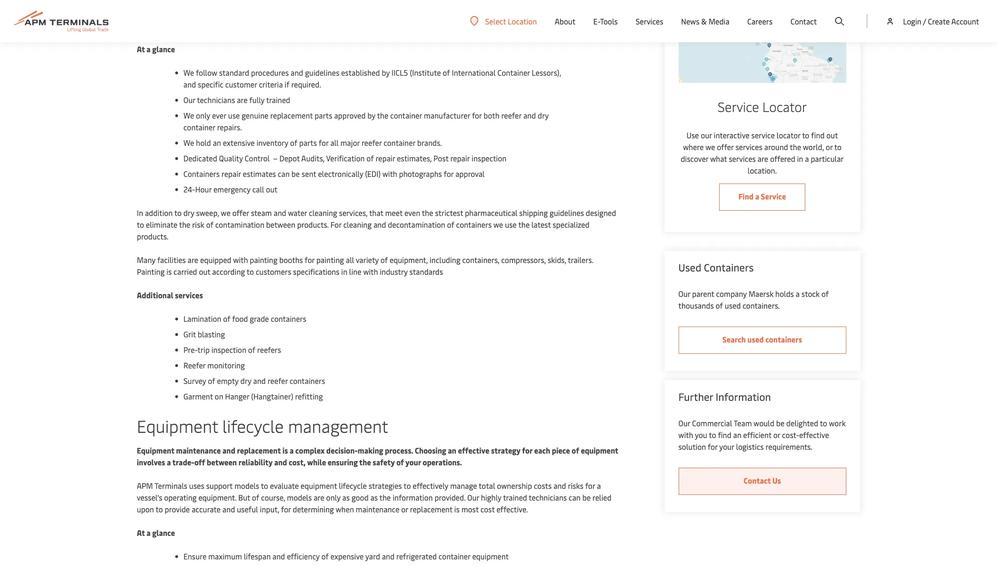 Task type: describe. For each thing, give the bounding box(es) containing it.
the right even
[[422, 208, 433, 218]]

management
[[288, 415, 388, 438]]

steam
[[251, 208, 272, 218]]

0 horizontal spatial inspection
[[212, 345, 246, 355]]

have
[[166, 20, 182, 31]]

for inside equipment maintenance and replacement is a complex decision-making process. choosing an effective strategy for each piece of equipment involves a trade-off between reliability and cost, while ensuring the safety of your operations.
[[522, 446, 533, 456]]

many facilities are equipped with painting booths for painting all variety of equipment, including containers, compressors, skids, trailers. painting is carried out according to customers specifications in line with industry standards
[[137, 255, 594, 277]]

guidelines inside in addition to dry sweep, we offer steam and water cleaning services, that meet even the strictest pharmaceutical shipping guidelines designed to eliminate the risk of contamination between products. for cleaning and decontamination of containers we use the latest specialized products.
[[550, 208, 584, 218]]

the inside apm terminals uses support models to evaluate equipment lifecycle strategies to effectively manage total ownership costs and risks for a vessel's operating equipment. but of course, models are only as good as the information provided. our highly trained technicians can be relied upon to provide accurate and useful input, for determining when maintenance or replacement is most cost effective.
[[380, 493, 391, 503]]

account
[[952, 16, 979, 26]]

of right efficiency
[[322, 552, 329, 562]]

service locator
[[718, 98, 807, 116]]

used inside our parent company maersk holds a stock of thousands of used containers.
[[725, 301, 741, 311]]

2 vertical spatial we
[[494, 220, 503, 230]]

cost
[[481, 505, 495, 515]]

services
[[636, 16, 663, 26]]

of inside many facilities are equipped with painting booths for painting all variety of equipment, including containers, compressors, skids, trailers. painting is carried out according to customers specifications in line with industry standards
[[381, 255, 388, 265]]

0 vertical spatial on
[[204, 8, 213, 19]]

with down variety
[[363, 267, 378, 277]]

1 painting from the left
[[250, 255, 278, 265]]

call inside we pride ourselves on providing the best quality dry and reefer (engine) services at competitive rates, using only highly-trained technicians. we also have engineers on call 24/7 for repairs of reefer containers both on-board and at our own facilities.
[[229, 20, 242, 31]]

0 vertical spatial lifecycle
[[222, 415, 284, 438]]

manufacturer
[[424, 110, 470, 121]]

an inside "our commercial team would be delighted to work with you to find an efficient or cost-effective solution for your logistics requirements."
[[733, 430, 742, 441]]

1 vertical spatial on
[[219, 20, 228, 31]]

approved
[[334, 110, 366, 121]]

replacement inside we only ever use genuine replacement parts approved by the container manufacturer for both reefer and dry container repairs.
[[270, 110, 313, 121]]

0 vertical spatial an
[[213, 138, 221, 148]]

reefer left (engine)
[[333, 8, 354, 19]]

contact us
[[744, 476, 781, 486]]

to down in
[[137, 220, 144, 230]]

1 at a glance from the top
[[137, 44, 175, 54]]

(hangtainer)
[[251, 392, 293, 402]]

risks
[[568, 481, 584, 491]]

a right find
[[755, 191, 759, 202]]

containers.
[[743, 301, 780, 311]]

addition
[[145, 208, 173, 218]]

our inside apm terminals uses support models to evaluate equipment lifecycle strategies to effectively manage total ownership costs and risks for a vessel's operating equipment. but of course, models are only as good as the information provided. our highly trained technicians can be relied upon to provide accurate and useful input, for determining when maintenance or replacement is most cost effective.
[[468, 493, 479, 503]]

to inside many facilities are equipped with painting booths for painting all variety of equipment, including containers, compressors, skids, trailers. painting is carried out according to customers specifications in line with industry standards
[[247, 267, 254, 277]]

2 horizontal spatial repair
[[450, 153, 470, 163]]

and inside we only ever use genuine replacement parts approved by the container manufacturer for both reefer and dry container repairs.
[[523, 110, 536, 121]]

replacement inside apm terminals uses support models to evaluate equipment lifecycle strategies to effectively manage total ownership costs and risks for a vessel's operating equipment. but of course, models are only as good as the information provided. our highly trained technicians can be relied upon to provide accurate and useful input, for determining when maintenance or replacement is most cost effective.
[[410, 505, 453, 515]]

hold
[[196, 138, 211, 148]]

carried
[[174, 267, 197, 277]]

parent
[[692, 289, 714, 299]]

containers up refitting
[[290, 376, 325, 386]]

us
[[773, 476, 781, 486]]

and left "risks"
[[554, 481, 566, 491]]

between inside equipment maintenance and replacement is a complex decision-making process. choosing an effective strategy for each piece of equipment involves a trade-off between reliability and cost, while ensuring the safety of your operations.
[[207, 457, 237, 468]]

and right yard
[[382, 552, 395, 562]]

use inside we only ever use genuine replacement parts approved by the container manufacturer for both reefer and dry container repairs.
[[228, 110, 240, 121]]

dry inside we pride ourselves on providing the best quality dry and reefer (engine) services at competitive rates, using only highly-trained technicians. we also have engineers on call 24/7 for repairs of reefer containers both on-board and at our own facilities.
[[306, 8, 317, 19]]

according
[[212, 267, 245, 277]]

for down post
[[444, 169, 454, 179]]

board
[[400, 20, 420, 31]]

reefer up '(hangtainer)'
[[268, 376, 288, 386]]

2 painting from the left
[[316, 255, 344, 265]]

piece
[[552, 446, 570, 456]]

about
[[555, 16, 576, 26]]

total
[[479, 481, 495, 491]]

of up depot
[[290, 138, 297, 148]]

equipment inside equipment maintenance and replacement is a complex decision-making process. choosing an effective strategy for each piece of equipment involves a trade-off between reliability and cost, while ensuring the safety of your operations.
[[581, 446, 618, 456]]

safety
[[373, 457, 395, 468]]

reefer right major
[[362, 138, 382, 148]]

empty
[[217, 376, 239, 386]]

course,
[[261, 493, 285, 503]]

contact button
[[791, 0, 817, 42]]

container up estimates,
[[384, 138, 416, 148]]

pre-trip inspection of reefers
[[184, 345, 281, 355]]

of right risk
[[206, 220, 213, 230]]

of down reefer monitoring
[[208, 376, 215, 386]]

in inside many facilities are equipped with painting booths for painting all variety of equipment, including containers, compressors, skids, trailers. painting is carried out according to customers specifications in line with industry standards
[[341, 267, 347, 277]]

customers
[[256, 267, 291, 277]]

estimates
[[243, 169, 276, 179]]

container
[[498, 67, 530, 78]]

a left trade-
[[167, 457, 171, 468]]

0 vertical spatial at
[[416, 8, 423, 19]]

and right board
[[422, 20, 435, 31]]

our for further information
[[679, 419, 690, 429]]

latest
[[532, 220, 551, 230]]

we for we pride ourselves on providing the best quality dry and reefer (engine) services at competitive rates, using only highly-trained technicians. we also have engineers on call 24/7 for repairs of reefer containers both on-board and at our own facilities.
[[137, 8, 148, 19]]

select location button
[[470, 16, 537, 26]]

line
[[349, 267, 362, 277]]

equipment,
[[390, 255, 428, 265]]

the left risk
[[179, 220, 190, 230]]

use inside in addition to dry sweep, we offer steam and water cleaning services, that meet even the strictest pharmaceutical shipping guidelines designed to eliminate the risk of contamination between products. for cleaning and decontamination of containers we use the latest specialized products.
[[505, 220, 517, 230]]

24/7
[[244, 20, 260, 31]]

reliability
[[239, 457, 273, 468]]

1 horizontal spatial equipment
[[472, 552, 509, 562]]

1 at from the top
[[137, 44, 145, 54]]

effective.
[[497, 505, 528, 515]]

we left also
[[137, 20, 148, 31]]

0 vertical spatial all
[[330, 138, 339, 148]]

0 horizontal spatial products.
[[137, 231, 169, 242]]

/
[[923, 16, 926, 26]]

effectively
[[413, 481, 448, 491]]

dry up garment on hanger (hangtainer) refitting
[[241, 376, 251, 386]]

use our interactive service locator to find out where we offer services around the world, or to discover what services are offered in a particular location.
[[681, 130, 844, 176]]

by inside we only ever use genuine replacement parts approved by the container manufacturer for both reefer and dry container repairs.
[[368, 110, 376, 121]]

find services offered by apm terminals globally image
[[679, 0, 846, 83]]

customer
[[225, 79, 257, 90]]

fully
[[249, 95, 265, 105]]

with right (edi)
[[383, 169, 397, 179]]

1 horizontal spatial models
[[287, 493, 312, 503]]

operations.
[[423, 457, 462, 468]]

the inside use our interactive service locator to find out where we offer services around the world, or to discover what services are offered in a particular location.
[[790, 142, 801, 152]]

to up the course,
[[261, 481, 268, 491]]

specialized
[[553, 220, 590, 230]]

for inside we only ever use genuine replacement parts approved by the container manufacturer for both reefer and dry container repairs.
[[472, 110, 482, 121]]

logistics
[[736, 442, 764, 452]]

both inside we only ever use genuine replacement parts approved by the container manufacturer for both reefer and dry container repairs.
[[484, 110, 500, 121]]

1 as from the left
[[342, 493, 350, 503]]

1 vertical spatial we
[[221, 208, 231, 218]]

to left work
[[820, 419, 827, 429]]

containers inside we pride ourselves on providing the best quality dry and reefer (engine) services at competitive rates, using only highly-trained technicians. we also have engineers on call 24/7 for repairs of reefer containers both on-board and at our own facilities.
[[332, 20, 368, 31]]

when
[[336, 505, 354, 515]]

1 vertical spatial used
[[748, 335, 764, 345]]

to up particular at the right top of page
[[835, 142, 842, 152]]

ever
[[212, 110, 226, 121]]

the inside we only ever use genuine replacement parts approved by the container manufacturer for both reefer and dry container repairs.
[[377, 110, 389, 121]]

24-hour emergency call out
[[184, 184, 278, 195]]

offered
[[770, 154, 796, 164]]

all inside many facilities are equipped with painting booths for painting all variety of equipment, including containers, compressors, skids, trailers. painting is carried out according to customers specifications in line with industry standards
[[346, 255, 354, 265]]

find inside "our commercial team would be delighted to work with you to find an efficient or cost-effective solution for your logistics requirements."
[[718, 430, 732, 441]]

2 vertical spatial on
[[215, 392, 223, 402]]

contact us link
[[679, 468, 846, 496]]

reefer inside we only ever use genuine replacement parts approved by the container manufacturer for both reefer and dry container repairs.
[[501, 110, 522, 121]]

news
[[681, 16, 700, 26]]

for inside we pride ourselves on providing the best quality dry and reefer (engine) services at competitive rates, using only highly-trained technicians. we also have engineers on call 24/7 for repairs of reefer containers both on-board and at our own facilities.
[[262, 20, 272, 31]]

lessors),
[[532, 67, 561, 78]]

containers right the grade
[[271, 314, 306, 324]]

relied
[[593, 493, 612, 503]]

(edi)
[[365, 169, 381, 179]]

of down process.
[[397, 457, 404, 468]]

own
[[459, 20, 473, 31]]

including
[[430, 255, 461, 265]]

verification
[[326, 153, 365, 163]]

1 horizontal spatial service
[[761, 191, 786, 202]]

provide
[[165, 505, 190, 515]]

select location
[[485, 16, 537, 26]]

of up (edi)
[[367, 153, 374, 163]]

uses
[[189, 481, 204, 491]]

services down service
[[736, 142, 763, 152]]

pharmaceutical
[[465, 208, 518, 218]]

container up the hold
[[184, 122, 215, 132]]

effective inside equipment maintenance and replacement is a complex decision-making process. choosing an effective strategy for each piece of equipment involves a trade-off between reliability and cost, while ensuring the safety of your operations.
[[458, 446, 490, 456]]

1 horizontal spatial repair
[[376, 153, 395, 163]]

maintenance inside apm terminals uses support models to evaluate equipment lifecycle strategies to effectively manage total ownership costs and risks for a vessel's operating equipment. but of course, models are only as good as the information provided. our highly trained technicians can be relied upon to provide accurate and useful input, for determining when maintenance or replacement is most cost effective.
[[356, 505, 400, 515]]

container up the brands.
[[390, 110, 422, 121]]

replacement inside equipment maintenance and replacement is a complex decision-making process. choosing an effective strategy for each piece of equipment involves a trade-off between reliability and cost, while ensuring the safety of your operations.
[[237, 446, 281, 456]]

and left water
[[274, 208, 286, 218]]

to right upon
[[156, 505, 163, 515]]

is inside apm terminals uses support models to evaluate equipment lifecycle strategies to effectively manage total ownership costs and risks for a vessel's operating equipment. but of course, models are only as good as the information provided. our highly trained technicians can be relied upon to provide accurate and useful input, for determining when maintenance or replacement is most cost effective.
[[454, 505, 460, 515]]

interactive
[[714, 130, 750, 141]]

0 vertical spatial models
[[235, 481, 259, 491]]

by inside we follow standard procedures and guidelines established by iicl5 (institute of international container lessors), and specific customer criteria if required.
[[382, 67, 390, 78]]

lamination of food grade containers
[[184, 314, 306, 324]]

of left reefers
[[248, 345, 255, 355]]

ensuring
[[328, 457, 358, 468]]

to up information
[[404, 481, 411, 491]]

highly
[[481, 493, 502, 503]]

1 vertical spatial out
[[266, 184, 278, 195]]

in addition to dry sweep, we offer steam and water cleaning services, that meet even the strictest pharmaceutical shipping guidelines designed to eliminate the risk of contamination between products. for cleaning and decontamination of containers we use the latest specialized products.
[[137, 208, 616, 242]]

out inside use our interactive service locator to find out where we offer services around the world, or to discover what services are offered in a particular location.
[[827, 130, 838, 141]]

search
[[723, 335, 746, 345]]

we hold an extensive inventory of parts for all major reefer container brands.
[[184, 138, 442, 148]]

decision-
[[326, 446, 358, 456]]

upon
[[137, 505, 154, 515]]

for inside many facilities are equipped with painting booths for painting all variety of equipment, including containers, compressors, skids, trailers. painting is carried out according to customers specifications in line with industry standards
[[305, 255, 315, 265]]

offer inside in addition to dry sweep, we offer steam and water cleaning services, that meet even the strictest pharmaceutical shipping guidelines designed to eliminate the risk of contamination between products. for cleaning and decontamination of containers we use the latest specialized products.
[[232, 208, 249, 218]]

equipment inside apm terminals uses support models to evaluate equipment lifecycle strategies to effectively manage total ownership costs and risks for a vessel's operating equipment. but of course, models are only as good as the information provided. our highly trained technicians can be relied upon to provide accurate and useful input, for determining when maintenance or replacement is most cost effective.
[[301, 481, 337, 491]]

only inside we only ever use genuine replacement parts approved by the container manufacturer for both reefer and dry container repairs.
[[196, 110, 210, 121]]

0 vertical spatial technicians
[[197, 95, 235, 105]]

for right "risks"
[[585, 481, 595, 491]]

0 horizontal spatial containers
[[184, 169, 220, 179]]

and up support
[[223, 446, 235, 456]]

the inside equipment maintenance and replacement is a complex decision-making process. choosing an effective strategy for each piece of equipment involves a trade-off between reliability and cost, while ensuring the safety of your operations.
[[359, 457, 371, 468]]

login / create account link
[[886, 0, 979, 42]]

1 horizontal spatial call
[[252, 184, 264, 195]]

while
[[307, 457, 326, 468]]

photographs
[[399, 169, 442, 179]]

making
[[358, 446, 383, 456]]

effective inside "our commercial team would be delighted to work with you to find an efficient or cost-effective solution for your logistics requirements."
[[799, 430, 829, 441]]

evaluate
[[270, 481, 299, 491]]

in
[[137, 208, 143, 218]]

and up garment on hanger (hangtainer) refitting
[[253, 376, 266, 386]]

locator
[[777, 130, 801, 141]]

containers down containers.
[[766, 335, 802, 345]]

are inside many facilities are equipped with painting booths for painting all variety of equipment, including containers, compressors, skids, trailers. painting is carried out according to customers specifications in line with industry standards
[[188, 255, 198, 265]]

be inside apm terminals uses support models to evaluate equipment lifecycle strategies to effectively manage total ownership costs and risks for a vessel's operating equipment. but of course, models are only as good as the information provided. our highly trained technicians can be relied upon to provide accurate and useful input, for determining when maintenance or replacement is most cost effective.
[[583, 493, 591, 503]]

of left food
[[223, 314, 230, 324]]

solution
[[679, 442, 706, 452]]

a inside use our interactive service locator to find out where we offer services around the world, or to discover what services are offered in a particular location.
[[805, 154, 809, 164]]

our inside we pride ourselves on providing the best quality dry and reefer (engine) services at competitive rates, using only highly-trained technicians. we also have engineers on call 24/7 for repairs of reefer containers both on-board and at our own facilities.
[[446, 20, 457, 31]]

for right input,
[[281, 505, 291, 515]]

out inside many facilities are equipped with painting booths for painting all variety of equipment, including containers, compressors, skids, trailers. painting is carried out according to customers specifications in line with industry standards
[[199, 267, 210, 277]]

to up world,
[[802, 130, 810, 141]]

equipment lifecycle management
[[137, 415, 388, 438]]

of right piece
[[572, 446, 579, 456]]

a down upon
[[147, 528, 151, 538]]

a up "cost,"
[[290, 446, 294, 456]]

and down that
[[374, 220, 386, 230]]

stock
[[802, 289, 820, 299]]

0 vertical spatial can
[[278, 169, 290, 179]]

our for used containers
[[679, 289, 690, 299]]

1 vertical spatial trained
[[266, 95, 290, 105]]

ensure maximum lifespan and efficiency of expensive yard and refrigerated container equipment
[[184, 552, 509, 562]]

1 glance from the top
[[152, 44, 175, 54]]

or inside "our commercial team would be delighted to work with you to find an efficient or cost-effective solution for your logistics requirements."
[[774, 430, 780, 441]]

find
[[739, 191, 754, 202]]



Task type: vqa. For each thing, say whether or not it's contained in the screenshot.
INSTAGRAM icon
no



Task type: locate. For each thing, give the bounding box(es) containing it.
be
[[292, 169, 300, 179], [776, 419, 785, 429], [583, 493, 591, 503]]

1 horizontal spatial maintenance
[[356, 505, 400, 515]]

1 vertical spatial or
[[774, 430, 780, 441]]

1 vertical spatial an
[[733, 430, 742, 441]]

that
[[369, 208, 383, 218]]

2 horizontal spatial is
[[454, 505, 460, 515]]

or inside apm terminals uses support models to evaluate equipment lifecycle strategies to effectively manage total ownership costs and risks for a vessel's operating equipment. but of course, models are only as good as the information provided. our highly trained technicians can be relied upon to provide accurate and useful input, for determining when maintenance or replacement is most cost effective.
[[401, 505, 408, 515]]

required.
[[291, 79, 321, 90]]

painting
[[137, 267, 165, 277]]

products. down the "eliminate"
[[137, 231, 169, 242]]

and down "follow"
[[184, 79, 196, 90]]

effective down delighted
[[799, 430, 829, 441]]

reefer
[[184, 360, 206, 371]]

0 vertical spatial effective
[[799, 430, 829, 441]]

in left line
[[341, 267, 347, 277]]

0 horizontal spatial between
[[207, 457, 237, 468]]

are left fully
[[237, 95, 248, 105]]

0 vertical spatial our
[[446, 20, 457, 31]]

guidelines up specialized
[[550, 208, 584, 218]]

your inside equipment maintenance and replacement is a complex decision-making process. choosing an effective strategy for each piece of equipment involves a trade-off between reliability and cost, while ensuring the safety of your operations.
[[406, 457, 421, 468]]

dry inside we only ever use genuine replacement parts approved by the container manufacturer for both reefer and dry container repairs.
[[538, 110, 549, 121]]

skids,
[[548, 255, 566, 265]]

a up relied
[[597, 481, 601, 491]]

a down also
[[147, 44, 151, 54]]

0 vertical spatial inspection
[[472, 153, 507, 163]]

models up but
[[235, 481, 259, 491]]

highly-
[[526, 8, 550, 19]]

standard
[[219, 67, 249, 78]]

e-tools button
[[594, 0, 618, 42]]

to right you
[[709, 430, 716, 441]]

1 horizontal spatial is
[[283, 446, 288, 456]]

contact for contact
[[791, 16, 817, 26]]

service up interactive
[[718, 98, 759, 116]]

0 horizontal spatial your
[[406, 457, 421, 468]]

or
[[826, 142, 833, 152], [774, 430, 780, 441], [401, 505, 408, 515]]

0 vertical spatial maintenance
[[176, 446, 221, 456]]

we left "follow"
[[184, 67, 194, 78]]

technicians inside apm terminals uses support models to evaluate equipment lifecycle strategies to effectively manage total ownership costs and risks for a vessel's operating equipment. but of course, models are only as good as the information provided. our highly trained technicians can be relied upon to provide accurate and useful input, for determining when maintenance or replacement is most cost effective.
[[529, 493, 567, 503]]

cost-
[[782, 430, 799, 441]]

choosing
[[415, 446, 446, 456]]

trained down criteria
[[266, 95, 290, 105]]

between inside in addition to dry sweep, we offer steam and water cleaning services, that meet even the strictest pharmaceutical shipping guidelines designed to eliminate the risk of contamination between products. for cleaning and decontamination of containers we use the latest specialized products.
[[266, 220, 295, 230]]

dry down 'lessors),'
[[538, 110, 549, 121]]

0 vertical spatial offer
[[717, 142, 734, 152]]

0 horizontal spatial at
[[416, 8, 423, 19]]

refitting
[[295, 392, 323, 402]]

inspection up approval
[[472, 153, 507, 163]]

standards
[[410, 267, 443, 277]]

(engine)
[[356, 8, 384, 19]]

offer inside use our interactive service locator to find out where we offer services around the world, or to discover what services are offered in a particular location.
[[717, 142, 734, 152]]

follow
[[196, 67, 217, 78]]

all up line
[[346, 255, 354, 265]]

0 horizontal spatial contact
[[744, 476, 771, 486]]

and
[[319, 8, 332, 19], [422, 20, 435, 31], [291, 67, 303, 78], [184, 79, 196, 90], [523, 110, 536, 121], [274, 208, 286, 218], [374, 220, 386, 230], [253, 376, 266, 386], [223, 446, 235, 456], [274, 457, 287, 468], [554, 481, 566, 491], [223, 505, 235, 515], [273, 552, 285, 562], [382, 552, 395, 562]]

or up particular at the right top of page
[[826, 142, 833, 152]]

the right approved
[[377, 110, 389, 121]]

1 horizontal spatial can
[[569, 493, 581, 503]]

1 vertical spatial glance
[[152, 528, 175, 538]]

we down "pharmaceutical"
[[494, 220, 503, 230]]

equipment for equipment maintenance and replacement is a complex decision-making process. choosing an effective strategy for each piece of equipment involves a trade-off between reliability and cost, while ensuring the safety of your operations.
[[137, 446, 174, 456]]

1 horizontal spatial between
[[266, 220, 295, 230]]

electronically
[[318, 169, 363, 179]]

2 vertical spatial only
[[326, 493, 341, 503]]

of inside we pride ourselves on providing the best quality dry and reefer (engine) services at competitive rates, using only highly-trained technicians. we also have engineers on call 24/7 for repairs of reefer containers both on-board and at our own facilities.
[[300, 20, 307, 31]]

1 vertical spatial our
[[701, 130, 712, 141]]

decontamination
[[388, 220, 445, 230]]

of right stock on the bottom right
[[822, 289, 829, 299]]

0 horizontal spatial cleaning
[[309, 208, 337, 218]]

lifecycle inside apm terminals uses support models to evaluate equipment lifecycle strategies to effectively manage total ownership costs and risks for a vessel's operating equipment. but of course, models are only as good as the information provided. our highly trained technicians can be relied upon to provide accurate and useful input, for determining when maintenance or replacement is most cost effective.
[[339, 481, 367, 491]]

in inside use our interactive service locator to find out where we offer services around the world, or to discover what services are offered in a particular location.
[[797, 154, 803, 164]]

our inside "our commercial team would be delighted to work with you to find an efficient or cost-effective solution for your logistics requirements."
[[679, 419, 690, 429]]

by right approved
[[368, 110, 376, 121]]

1 vertical spatial replacement
[[237, 446, 281, 456]]

0 vertical spatial equipment
[[137, 415, 218, 438]]

reefer
[[333, 8, 354, 19], [309, 20, 330, 31], [501, 110, 522, 121], [362, 138, 382, 148], [268, 376, 288, 386]]

0 horizontal spatial offer
[[232, 208, 249, 218]]

trailers.
[[568, 255, 594, 265]]

for up specifications
[[305, 255, 315, 265]]

used right search
[[748, 335, 764, 345]]

our technicians are fully trained
[[184, 95, 292, 105]]

is left complex
[[283, 446, 288, 456]]

if
[[285, 79, 290, 90]]

of inside apm terminals uses support models to evaluate equipment lifecycle strategies to effectively manage total ownership costs and risks for a vessel's operating equipment. but of course, models are only as good as the information provided. our highly trained technicians can be relied upon to provide accurate and useful input, for determining when maintenance or replacement is most cost effective.
[[252, 493, 259, 503]]

discover
[[681, 154, 709, 164]]

particular
[[811, 154, 844, 164]]

0 horizontal spatial effective
[[458, 446, 490, 456]]

only inside we pride ourselves on providing the best quality dry and reefer (engine) services at competitive rates, using only highly-trained technicians. we also have engineers on call 24/7 for repairs of reefer containers both on-board and at our own facilities.
[[510, 8, 524, 19]]

0 vertical spatial call
[[229, 20, 242, 31]]

offer down interactive
[[717, 142, 734, 152]]

trained inside apm terminals uses support models to evaluate equipment lifecycle strategies to effectively manage total ownership costs and risks for a vessel's operating equipment. but of course, models are only as good as the information provided. our highly trained technicians can be relied upon to provide accurate and useful input, for determining when maintenance or replacement is most cost effective.
[[503, 493, 527, 503]]

are
[[237, 95, 248, 105], [758, 154, 769, 164], [188, 255, 198, 265], [314, 493, 324, 503]]

between right off
[[207, 457, 237, 468]]

parts inside we only ever use genuine replacement parts approved by the container manufacturer for both reefer and dry container repairs.
[[315, 110, 332, 121]]

equipment down the garment
[[137, 415, 218, 438]]

the down making
[[359, 457, 371, 468]]

a
[[147, 44, 151, 54], [805, 154, 809, 164], [755, 191, 759, 202], [796, 289, 800, 299], [290, 446, 294, 456], [167, 457, 171, 468], [597, 481, 601, 491], [147, 528, 151, 538]]

for inside "our commercial team would be delighted to work with you to find an efficient or cost-effective solution for your logistics requirements."
[[708, 442, 718, 452]]

location.
[[748, 166, 777, 176]]

strictest
[[435, 208, 463, 218]]

dedicated quality control  – depot audits, verification of repair estimates, post repair inspection
[[184, 153, 507, 163]]

as up when
[[342, 493, 350, 503]]

contact inside 'link'
[[744, 476, 771, 486]]

2 vertical spatial an
[[448, 446, 456, 456]]

with inside "our commercial team would be delighted to work with you to find an efficient or cost-effective solution for your logistics requirements."
[[679, 430, 693, 441]]

1 vertical spatial at
[[137, 528, 145, 538]]

we inside use our interactive service locator to find out where we offer services around the world, or to discover what services are offered in a particular location.
[[706, 142, 715, 152]]

2 equipment from the top
[[137, 446, 174, 456]]

1 vertical spatial offer
[[232, 208, 249, 218]]

our for we follow standard procedures and guidelines established by iicl5 (institute of international container lessors), and specific customer criteria if required.
[[184, 95, 195, 105]]

both inside we pride ourselves on providing the best quality dry and reefer (engine) services at competitive rates, using only highly-trained technicians. we also have engineers on call 24/7 for repairs of reefer containers both on-board and at our own facilities.
[[370, 20, 387, 31]]

parts for approved
[[315, 110, 332, 121]]

audits,
[[301, 153, 325, 163]]

can down depot
[[278, 169, 290, 179]]

1 vertical spatial guidelines
[[550, 208, 584, 218]]

used
[[725, 301, 741, 311], [748, 335, 764, 345]]

lifecycle down garment on hanger (hangtainer) refitting
[[222, 415, 284, 438]]

are inside apm terminals uses support models to evaluate equipment lifecycle strategies to effectively manage total ownership costs and risks for a vessel's operating equipment. but of course, models are only as good as the information provided. our highly trained technicians can be relied upon to provide accurate and useful input, for determining when maintenance or replacement is most cost effective.
[[314, 493, 324, 503]]

1 horizontal spatial all
[[346, 255, 354, 265]]

0 vertical spatial use
[[228, 110, 240, 121]]

0 horizontal spatial is
[[167, 267, 172, 277]]

1 horizontal spatial your
[[720, 442, 734, 452]]

facilities.
[[475, 20, 507, 31]]

repair down quality
[[222, 169, 241, 179]]

inspection
[[472, 153, 507, 163], [212, 345, 246, 355]]

2 horizontal spatial an
[[733, 430, 742, 441]]

2 horizontal spatial we
[[706, 142, 715, 152]]

0 vertical spatial used
[[725, 301, 741, 311]]

are inside use our interactive service locator to find out where we offer services around the world, or to discover what services are offered in a particular location.
[[758, 154, 769, 164]]

our inside our parent company maersk holds a stock of thousands of used containers.
[[679, 289, 690, 299]]

is inside many facilities are equipped with painting booths for painting all variety of equipment, including containers, compressors, skids, trailers. painting is carried out according to customers specifications in line with industry standards
[[167, 267, 172, 277]]

containers repair estimates can be sent electronically (edi) with photographs for approval
[[184, 169, 485, 179]]

for right the solution
[[708, 442, 718, 452]]

0 horizontal spatial repair
[[222, 169, 241, 179]]

repair up (edi)
[[376, 153, 395, 163]]

24-
[[184, 184, 195, 195]]

1 horizontal spatial offer
[[717, 142, 734, 152]]

0 vertical spatial products.
[[297, 220, 329, 230]]

designed
[[586, 208, 616, 218]]

variety
[[356, 255, 379, 265]]

0 horizontal spatial service
[[718, 98, 759, 116]]

are up location. at right top
[[758, 154, 769, 164]]

1 horizontal spatial find
[[811, 130, 825, 141]]

repair up approval
[[450, 153, 470, 163]]

apm terminals uses support models to evaluate equipment lifecycle strategies to effectively manage total ownership costs and risks for a vessel's operating equipment. but of course, models are only as good as the information provided. our highly trained technicians can be relied upon to provide accurate and useful input, for determining when maintenance or replacement is most cost effective.
[[137, 481, 612, 515]]

(institute
[[410, 67, 441, 78]]

guidelines inside we follow standard procedures and guidelines established by iicl5 (institute of international container lessors), and specific customer criteria if required.
[[305, 67, 339, 78]]

0 horizontal spatial an
[[213, 138, 221, 148]]

0 horizontal spatial guidelines
[[305, 67, 339, 78]]

news & media
[[681, 16, 730, 26]]

for
[[331, 220, 342, 230]]

or inside use our interactive service locator to find out where we offer services around the world, or to discover what services are offered in a particular location.
[[826, 142, 833, 152]]

0 horizontal spatial only
[[196, 110, 210, 121]]

costs
[[534, 481, 552, 491]]

0 vertical spatial find
[[811, 130, 825, 141]]

0 vertical spatial trained
[[550, 8, 575, 19]]

maintenance inside equipment maintenance and replacement is a complex decision-making process. choosing an effective strategy for each piece of equipment involves a trade-off between reliability and cost, while ensuring the safety of your operations.
[[176, 446, 221, 456]]

models up the determining
[[287, 493, 312, 503]]

and left "cost,"
[[274, 457, 287, 468]]

1 vertical spatial between
[[207, 457, 237, 468]]

garment on hanger (hangtainer) refitting
[[184, 392, 323, 402]]

sweep,
[[196, 208, 219, 218]]

we right sweep,
[[221, 208, 231, 218]]

1 horizontal spatial cleaning
[[343, 220, 372, 230]]

find inside use our interactive service locator to find out where we offer services around the world, or to discover what services are offered in a particular location.
[[811, 130, 825, 141]]

contact
[[791, 16, 817, 26], [744, 476, 771, 486]]

contact for contact us
[[744, 476, 771, 486]]

a inside apm terminals uses support models to evaluate equipment lifecycle strategies to effectively manage total ownership costs and risks for a vessel's operating equipment. but of course, models are only as good as the information provided. our highly trained technicians can be relied upon to provide accurate and useful input, for determining when maintenance or replacement is most cost effective.
[[597, 481, 601, 491]]

0 vertical spatial is
[[167, 267, 172, 277]]

1 horizontal spatial only
[[326, 493, 341, 503]]

for up audits,
[[319, 138, 329, 148]]

containers inside in addition to dry sweep, we offer steam and water cleaning services, that meet even the strictest pharmaceutical shipping guidelines designed to eliminate the risk of contamination between products. for cleaning and decontamination of containers we use the latest specialized products.
[[456, 220, 492, 230]]

process.
[[385, 446, 413, 456]]

maintenance
[[176, 446, 221, 456], [356, 505, 400, 515]]

we
[[137, 8, 148, 19], [137, 20, 148, 31], [184, 67, 194, 78], [184, 110, 194, 121], [184, 138, 194, 148]]

1 vertical spatial effective
[[458, 446, 490, 456]]

1 equipment from the top
[[137, 415, 218, 438]]

we inside we only ever use genuine replacement parts approved by the container manufacturer for both reefer and dry container repairs.
[[184, 110, 194, 121]]

the inside we pride ourselves on providing the best quality dry and reefer (engine) services at competitive rates, using only highly-trained technicians. we also have engineers on call 24/7 for repairs of reefer containers both on-board and at our own facilities.
[[249, 8, 261, 19]]

dry
[[306, 8, 317, 19], [538, 110, 549, 121], [183, 208, 194, 218], [241, 376, 251, 386]]

replacement down the if
[[270, 110, 313, 121]]

and down the 'equipment.' at left bottom
[[223, 505, 235, 515]]

cleaning
[[309, 208, 337, 218], [343, 220, 372, 230]]

0 vertical spatial your
[[720, 442, 734, 452]]

iicl5
[[392, 67, 408, 78]]

0 vertical spatial containers
[[184, 169, 220, 179]]

established
[[341, 67, 380, 78]]

we up what
[[706, 142, 715, 152]]

expensive
[[331, 552, 364, 562]]

1 horizontal spatial at
[[437, 20, 444, 31]]

trained down ownership
[[503, 493, 527, 503]]

trained inside we pride ourselves on providing the best quality dry and reefer (engine) services at competitive rates, using only highly-trained technicians. we also have engineers on call 24/7 for repairs of reefer containers both on-board and at our own facilities.
[[550, 8, 575, 19]]

best
[[262, 8, 278, 19]]

offer
[[717, 142, 734, 152], [232, 208, 249, 218]]

providing
[[214, 8, 247, 19]]

to right the according
[[247, 267, 254, 277]]

services down the carried
[[175, 290, 203, 301]]

survey of empty dry and reefer containers
[[184, 376, 325, 386]]

your inside "our commercial team would be delighted to work with you to find an efficient or cost-effective solution for your logistics requirements."
[[720, 442, 734, 452]]

efficiency
[[287, 552, 320, 562]]

and up required.
[[291, 67, 303, 78]]

equipment for equipment lifecycle management
[[137, 415, 218, 438]]

and down container at top
[[523, 110, 536, 121]]

1 vertical spatial contact
[[744, 476, 771, 486]]

lamination
[[184, 314, 221, 324]]

containers down dedicated
[[184, 169, 220, 179]]

1 horizontal spatial our
[[701, 130, 712, 141]]

reefer monitoring
[[184, 360, 245, 371]]

1 horizontal spatial technicians
[[529, 493, 567, 503]]

container right refrigerated
[[439, 552, 471, 562]]

a inside our parent company maersk holds a stock of thousands of used containers.
[[796, 289, 800, 299]]

1 vertical spatial containers
[[704, 261, 754, 275]]

1 vertical spatial your
[[406, 457, 421, 468]]

of inside we follow standard procedures and guidelines established by iicl5 (institute of international container lessors), and specific customer criteria if required.
[[443, 67, 450, 78]]

cleaning up for
[[309, 208, 337, 218]]

1 vertical spatial at
[[437, 20, 444, 31]]

our down competitive
[[446, 20, 457, 31]]

of down strictest
[[447, 220, 454, 230]]

used containers
[[679, 261, 754, 275]]

for down "best"
[[262, 20, 272, 31]]

dry inside in addition to dry sweep, we offer steam and water cleaning services, that meet even the strictest pharmaceutical shipping guidelines designed to eliminate the risk of contamination between products. for cleaning and decontamination of containers we use the latest specialized products.
[[183, 208, 194, 218]]

we for we hold an extensive inventory of parts for all major reefer container brands.
[[184, 138, 194, 148]]

2 at a glance from the top
[[137, 528, 175, 538]]

the down "locator"
[[790, 142, 801, 152]]

a down world,
[[805, 154, 809, 164]]

quality
[[219, 153, 243, 163]]

1 horizontal spatial an
[[448, 446, 456, 456]]

be inside "our commercial team would be delighted to work with you to find an efficient or cost-effective solution for your logistics requirements."
[[776, 419, 785, 429]]

the down shipping
[[519, 220, 530, 230]]

an up operations.
[[448, 446, 456, 456]]

containers,
[[462, 255, 500, 265]]

1 vertical spatial technicians
[[529, 493, 567, 503]]

specifications
[[293, 267, 340, 277]]

1 vertical spatial by
[[368, 110, 376, 121]]

and right lifespan
[[273, 552, 285, 562]]

grit
[[184, 329, 196, 340]]

0 horizontal spatial by
[[368, 110, 376, 121]]

0 vertical spatial replacement
[[270, 110, 313, 121]]

0 horizontal spatial be
[[292, 169, 300, 179]]

we for we follow standard procedures and guidelines established by iicl5 (institute of international container lessors), and specific customer criteria if required.
[[184, 67, 194, 78]]

0 vertical spatial between
[[266, 220, 295, 230]]

cleaning down services,
[[343, 220, 372, 230]]

containers down (engine)
[[332, 20, 368, 31]]

out down the estimates
[[266, 184, 278, 195]]

technicians.
[[577, 8, 618, 19]]

also
[[150, 20, 164, 31]]

by left iicl5
[[382, 67, 390, 78]]

services up 'on-'
[[386, 8, 414, 19]]

painting up specifications
[[316, 255, 344, 265]]

0 vertical spatial in
[[797, 154, 803, 164]]

of down company
[[716, 301, 723, 311]]

dry up risk
[[183, 208, 194, 218]]

1 horizontal spatial use
[[505, 220, 517, 230]]

search used containers
[[723, 335, 802, 345]]

effective
[[799, 430, 829, 441], [458, 446, 490, 456]]

can inside apm terminals uses support models to evaluate equipment lifecycle strategies to effectively manage total ownership costs and risks for a vessel's operating equipment. but of course, models are only as good as the information provided. our highly trained technicians can be relied upon to provide accurate and useful input, for determining when maintenance or replacement is most cost effective.
[[569, 493, 581, 503]]

contact left us on the right bottom of page
[[744, 476, 771, 486]]

be for would
[[776, 419, 785, 429]]

to right addition
[[174, 208, 182, 218]]

at
[[416, 8, 423, 19], [437, 20, 444, 31]]

inventory
[[257, 138, 288, 148]]

0 vertical spatial contact
[[791, 16, 817, 26]]

or down information
[[401, 505, 408, 515]]

with up the according
[[233, 255, 248, 265]]

&
[[701, 16, 707, 26]]

we for we only ever use genuine replacement parts approved by the container manufacturer for both reefer and dry container repairs.
[[184, 110, 194, 121]]

only up when
[[326, 493, 341, 503]]

equipment inside equipment maintenance and replacement is a complex decision-making process. choosing an effective strategy for each piece of equipment involves a trade-off between reliability and cost, while ensuring the safety of your operations.
[[137, 446, 174, 456]]

out up particular at the right top of page
[[827, 130, 838, 141]]

containers down "pharmaceutical"
[[456, 220, 492, 230]]

0 vertical spatial only
[[510, 8, 524, 19]]

0 horizontal spatial painting
[[250, 255, 278, 265]]

reefer down container at top
[[501, 110, 522, 121]]

lifespan
[[244, 552, 271, 562]]

1 vertical spatial only
[[196, 110, 210, 121]]

0 horizontal spatial lifecycle
[[222, 415, 284, 438]]

we inside we follow standard procedures and guidelines established by iicl5 (institute of international container lessors), and specific customer criteria if required.
[[184, 67, 194, 78]]

0 horizontal spatial all
[[330, 138, 339, 148]]

1 vertical spatial service
[[761, 191, 786, 202]]

estimates,
[[397, 153, 432, 163]]

1 vertical spatial equipment
[[301, 481, 337, 491]]

guidelines
[[305, 67, 339, 78], [550, 208, 584, 218]]

the down strategies
[[380, 493, 391, 503]]

2 vertical spatial or
[[401, 505, 408, 515]]

be for can
[[292, 169, 300, 179]]

about button
[[555, 0, 576, 42]]

a left stock on the bottom right
[[796, 289, 800, 299]]

0 vertical spatial both
[[370, 20, 387, 31]]

meet
[[385, 208, 403, 218]]

terminals
[[155, 481, 187, 491]]

services inside we pride ourselves on providing the best quality dry and reefer (engine) services at competitive rates, using only highly-trained technicians. we also have engineers on call 24/7 for repairs of reefer containers both on-board and at our own facilities.
[[386, 8, 414, 19]]

services up location. at right top
[[729, 154, 756, 164]]

our inside use our interactive service locator to find out where we offer services around the world, or to discover what services are offered in a particular location.
[[701, 130, 712, 141]]

equipment maintenance and replacement is a complex decision-making process. choosing an effective strategy for each piece of equipment involves a trade-off between reliability and cost, while ensuring the safety of your operations.
[[137, 446, 618, 468]]

2 horizontal spatial be
[[776, 419, 785, 429]]

0 vertical spatial parts
[[315, 110, 332, 121]]

an inside equipment maintenance and replacement is a complex decision-making process. choosing an effective strategy for each piece of equipment involves a trade-off between reliability and cost, while ensuring the safety of your operations.
[[448, 446, 456, 456]]

1 horizontal spatial or
[[774, 430, 780, 441]]

0 vertical spatial cleaning
[[309, 208, 337, 218]]

only inside apm terminals uses support models to evaluate equipment lifecycle strategies to effectively manage total ownership costs and risks for a vessel's operating equipment. but of course, models are only as good as the information provided. our highly trained technicians can be relied upon to provide accurate and useful input, for determining when maintenance or replacement is most cost effective.
[[326, 493, 341, 503]]

is inside equipment maintenance and replacement is a complex decision-making process. choosing an effective strategy for each piece of equipment involves a trade-off between reliability and cost, while ensuring the safety of your operations.
[[283, 446, 288, 456]]

in right offered
[[797, 154, 803, 164]]

are up the carried
[[188, 255, 198, 265]]

0 horizontal spatial use
[[228, 110, 240, 121]]

container
[[390, 110, 422, 121], [184, 122, 215, 132], [384, 138, 416, 148], [439, 552, 471, 562]]

e-
[[594, 16, 600, 26]]

2 glance from the top
[[152, 528, 175, 538]]

and right "quality"
[[319, 8, 332, 19]]

use
[[228, 110, 240, 121], [505, 220, 517, 230]]

location
[[508, 16, 537, 26]]

we left 'ever'
[[184, 110, 194, 121]]

industry
[[380, 267, 408, 277]]

reefer right the repairs
[[309, 20, 330, 31]]

2 at from the top
[[137, 528, 145, 538]]

1 vertical spatial all
[[346, 255, 354, 265]]

0 horizontal spatial models
[[235, 481, 259, 491]]

only left 'ever'
[[196, 110, 210, 121]]

0 horizontal spatial both
[[370, 20, 387, 31]]

1 horizontal spatial products.
[[297, 220, 329, 230]]

call down the estimates
[[252, 184, 264, 195]]

2 as from the left
[[371, 493, 378, 503]]

parts for for
[[299, 138, 317, 148]]

0 vertical spatial by
[[382, 67, 390, 78]]

can
[[278, 169, 290, 179], [569, 493, 581, 503]]

to
[[802, 130, 810, 141], [835, 142, 842, 152], [174, 208, 182, 218], [137, 220, 144, 230], [247, 267, 254, 277], [820, 419, 827, 429], [709, 430, 716, 441], [261, 481, 268, 491], [404, 481, 411, 491], [156, 505, 163, 515]]

additional services
[[137, 290, 203, 301]]

blasting
[[198, 329, 225, 340]]



